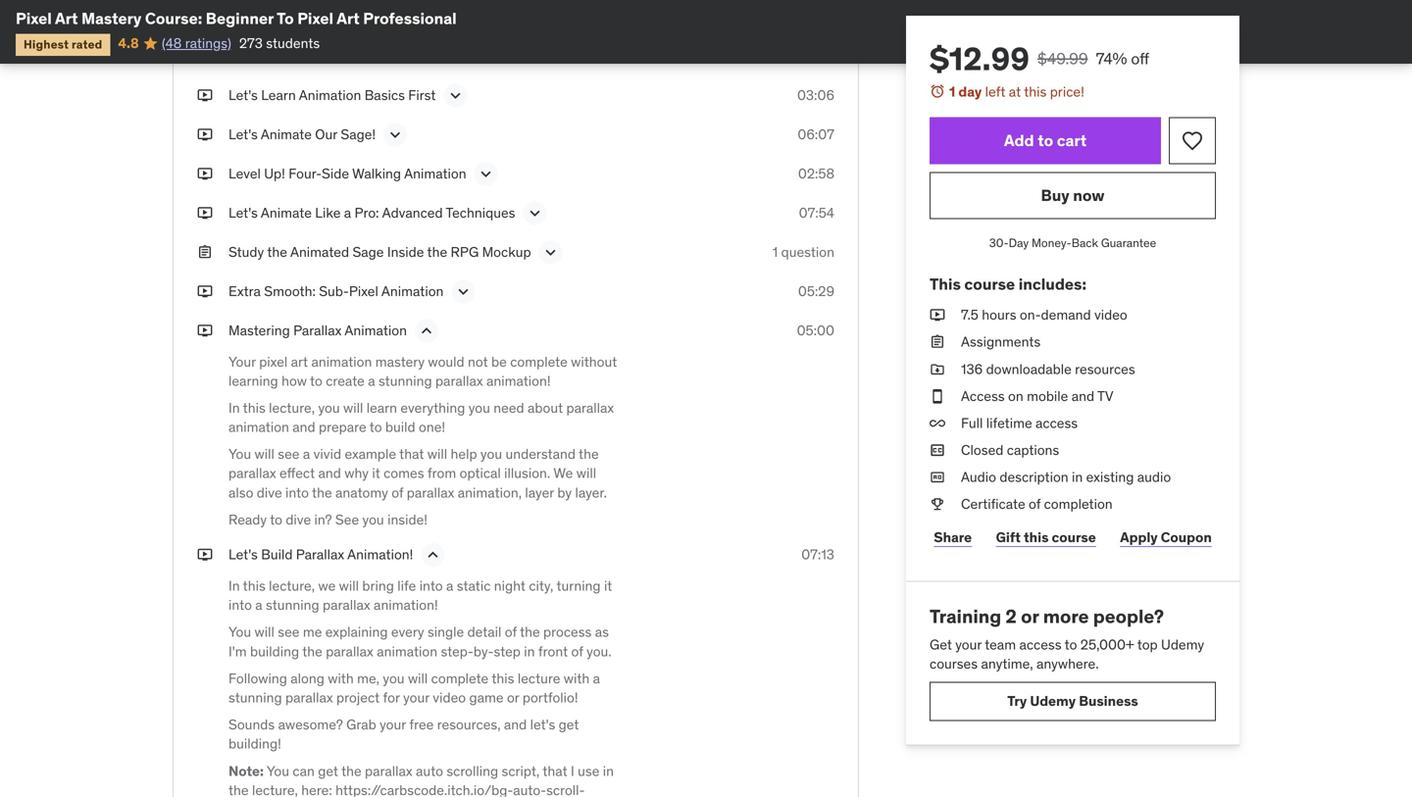 Task type: vqa. For each thing, say whether or not it's contained in the screenshot.
the rightmost in
yes



Task type: locate. For each thing, give the bounding box(es) containing it.
0 vertical spatial show lecture description image
[[476, 164, 496, 184]]

animation inside dropdown button
[[307, 25, 384, 45]]

0 horizontal spatial get
[[318, 762, 338, 780]]

techniques
[[446, 204, 515, 221]]

1 vertical spatial video
[[433, 689, 466, 707]]

will
[[343, 399, 363, 417], [254, 445, 274, 463], [427, 445, 447, 463], [576, 465, 596, 482], [339, 577, 359, 595], [254, 623, 274, 641], [408, 670, 428, 687]]

1 vertical spatial in
[[228, 577, 240, 595]]

left
[[985, 83, 1006, 101]]

students
[[266, 34, 320, 52]]

1
[[949, 83, 955, 101], [772, 243, 778, 261]]

xsmall image left study
[[197, 242, 213, 262]]

xsmall image
[[197, 86, 213, 105], [197, 125, 213, 144], [197, 164, 213, 183], [197, 203, 213, 222], [197, 282, 213, 301], [930, 306, 945, 325], [197, 321, 213, 340], [930, 333, 945, 352], [930, 495, 945, 514]]

pixel right to
[[297, 8, 333, 28]]

1 horizontal spatial pixel
[[297, 8, 333, 28]]

1 horizontal spatial show lecture description image
[[525, 203, 545, 223]]

along
[[290, 670, 324, 687]]

of down process
[[571, 643, 583, 660]]

1 horizontal spatial or
[[1021, 604, 1039, 628]]

let's build parallax animation!
[[228, 546, 413, 563]]

need
[[494, 399, 524, 417]]

udemy
[[1161, 636, 1204, 654], [1030, 692, 1076, 710]]

you left can
[[267, 762, 289, 780]]

let's for let's animate our sage!
[[228, 125, 258, 143]]

0 horizontal spatial complete
[[431, 670, 489, 687]]

your right for
[[403, 689, 429, 707]]

that left i
[[543, 762, 567, 780]]

1 vertical spatial hide lecture description image
[[423, 545, 443, 565]]

will up free at the left of the page
[[408, 670, 428, 687]]

you
[[228, 445, 251, 463], [228, 623, 251, 641], [267, 762, 289, 780]]

2 mastering from the top
[[228, 321, 290, 339]]

apply coupon button
[[1116, 518, 1216, 557]]

grab
[[346, 716, 376, 734]]

you inside 'you can get the parallax auto scrolling script, that i use in the lecture, here: https://carbscode.itch.io/bg-auto-scroll'
[[267, 762, 289, 780]]

with up portfolio!
[[564, 670, 590, 687]]

see up effect
[[278, 445, 300, 463]]

2 vertical spatial animation
[[377, 643, 437, 660]]

2 animate from the top
[[261, 204, 312, 221]]

in inside "in this lecture, we will bring life into a static night city, turning it into a stunning parallax animation! you will see me explaining every single detail of the process as i'm building the parallax animation step-by-step in front of you. following along with me, you will complete this lecture with a stunning parallax project for your video game or portfolio! sounds awesome? grab your free resources, and let's get building!"
[[228, 577, 240, 595]]

gift this course
[[996, 528, 1096, 546]]

1 horizontal spatial into
[[285, 484, 309, 501]]

anytime,
[[981, 655, 1033, 673]]

learning
[[228, 372, 278, 390]]

access up anywhere.
[[1019, 636, 1062, 654]]

team
[[985, 636, 1016, 654]]

note:
[[228, 762, 264, 780]]

parallax up art
[[293, 321, 342, 339]]

course up hours
[[964, 274, 1015, 294]]

0 vertical spatial 1
[[949, 83, 955, 101]]

show lecture description image for let's learn animation basics first
[[446, 86, 465, 105]]

0 vertical spatial lecture,
[[269, 399, 315, 417]]

0 horizontal spatial dive
[[257, 484, 282, 501]]

completion
[[1044, 495, 1113, 513]]

with up project
[[328, 670, 354, 687]]

2 with from the left
[[564, 670, 590, 687]]

access
[[1036, 414, 1078, 432], [1019, 636, 1062, 654]]

access
[[961, 387, 1005, 405]]

animation!
[[347, 546, 413, 563]]

0 horizontal spatial with
[[328, 670, 354, 687]]

and down vivid
[[318, 465, 341, 482]]

that up comes
[[399, 445, 424, 463]]

udemy inside training 2 or more people? get your team access to 25,000+ top udemy courses anytime, anywhere.
[[1161, 636, 1204, 654]]

lecture, inside "in this lecture, we will bring life into a static night city, turning it into a stunning parallax animation! you will see me explaining every single detail of the process as i'm building the parallax animation step-by-step in front of you. following along with me, you will complete this lecture with a stunning parallax project for your video game or portfolio! sounds awesome? grab your free resources, and let's get building!"
[[269, 577, 315, 595]]

dive left in?
[[286, 511, 311, 528]]

audio
[[1137, 468, 1171, 486]]

this right at
[[1024, 83, 1047, 101]]

complete down step-
[[431, 670, 489, 687]]

2 vertical spatial you
[[267, 762, 289, 780]]

0 vertical spatial or
[[1021, 604, 1039, 628]]

a left 'pro:'
[[344, 204, 351, 221]]

following
[[228, 670, 287, 687]]

complete
[[510, 353, 568, 370], [431, 670, 489, 687]]

2 vertical spatial lecture,
[[252, 781, 298, 797]]

training
[[930, 604, 1001, 628]]

layer.
[[575, 484, 607, 501]]

show lecture description image right first
[[446, 86, 465, 105]]

1 horizontal spatial that
[[543, 762, 567, 780]]

lecture, down can
[[252, 781, 298, 797]]

1 vertical spatial see
[[278, 623, 300, 641]]

show lecture description image for study the animated sage inside the rpg mockup
[[541, 242, 561, 262]]

hide lecture description image for let's build parallax animation!
[[423, 545, 443, 565]]

xsmall image left audio
[[930, 468, 945, 487]]

1 vertical spatial in
[[524, 643, 535, 660]]

0 vertical spatial mastering
[[228, 25, 304, 45]]

0 vertical spatial udemy
[[1161, 636, 1204, 654]]

learn
[[366, 399, 397, 417]]

2 horizontal spatial animation
[[377, 643, 437, 660]]

in
[[228, 399, 240, 417], [228, 577, 240, 595]]

0 vertical spatial get
[[559, 716, 579, 734]]

or inside "in this lecture, we will bring life into a static night city, turning it into a stunning parallax animation! you will see me explaining every single detail of the process as i'm building the parallax animation step-by-step in front of you. following along with me, you will complete this lecture with a stunning parallax project for your video game or portfolio! sounds awesome? grab your free resources, and let's get building!"
[[507, 689, 519, 707]]

animation down learning
[[228, 418, 289, 436]]

in?
[[314, 511, 332, 528]]

optical
[[460, 465, 501, 482]]

you up for
[[383, 670, 405, 687]]

1 vertical spatial or
[[507, 689, 519, 707]]

animated
[[290, 243, 349, 261]]

2 vertical spatial in
[[603, 762, 614, 780]]

like
[[315, 204, 341, 221]]

1 vertical spatial you
[[228, 623, 251, 641]]

show lecture description image for extra smooth: sub-pixel animation
[[453, 282, 473, 301]]

1 vertical spatial complete
[[431, 670, 489, 687]]

get
[[559, 716, 579, 734], [318, 762, 338, 780]]

1 mastering from the top
[[228, 25, 304, 45]]

lecture, inside your pixel art animation mastery would not be complete without learning how to create a stunning parallax animation! in this lecture, you will learn everything you need about parallax animation and prepare to build one! you will see a vivid example that will help you understand the parallax effect and why it comes from optical illusion. we will also dive into the anatomy of parallax animation, layer by layer. ready to dive in? see you inside!
[[269, 399, 315, 417]]

mastering for mastering parallax animation
[[228, 321, 290, 339]]

audio
[[961, 468, 996, 486]]

animation up 'create'
[[311, 353, 372, 370]]

lecture,
[[269, 399, 315, 417], [269, 577, 315, 595], [252, 781, 298, 797]]

xsmall image left closed
[[930, 441, 945, 460]]

dive right the also
[[257, 484, 282, 501]]

let's left build
[[228, 546, 258, 563]]

1 see from the top
[[278, 445, 300, 463]]

1 horizontal spatial complete
[[510, 353, 568, 370]]

0 vertical spatial complete
[[510, 353, 568, 370]]

highest rated
[[24, 37, 102, 52]]

4 let's from the top
[[228, 546, 258, 563]]

complete inside your pixel art animation mastery would not be complete without learning how to create a stunning parallax animation! in this lecture, you will learn everything you need about parallax animation and prepare to build one! you will see a vivid example that will help you understand the parallax effect and why it comes from optical illusion. we will also dive into the anatomy of parallax animation, layer by layer. ready to dive in? see you inside!
[[510, 353, 568, 370]]

1 horizontal spatial art
[[337, 8, 360, 28]]

show lecture description image right the sage!
[[385, 125, 405, 144]]

animation down every
[[377, 643, 437, 660]]

be
[[491, 353, 507, 370]]

this
[[930, 274, 961, 294]]

art
[[291, 353, 308, 370]]

lecture, down build
[[269, 577, 315, 595]]

stunning up me
[[266, 596, 319, 614]]

2 in from the top
[[228, 577, 240, 595]]

2 horizontal spatial pixel
[[349, 282, 378, 300]]

a
[[344, 204, 351, 221], [368, 372, 375, 390], [303, 445, 310, 463], [446, 577, 453, 595], [255, 596, 262, 614], [593, 670, 600, 687]]

why
[[344, 465, 369, 482]]

anywhere.
[[1037, 655, 1099, 673]]

xsmall image for full lifetime access
[[930, 414, 945, 433]]

0 vertical spatial into
[[285, 484, 309, 501]]

0 vertical spatial stunning
[[378, 372, 432, 390]]

2 see from the top
[[278, 623, 300, 641]]

pixel art mastery course: beginner to pixel art professional
[[16, 8, 457, 28]]

show lecture description image right mockup
[[541, 242, 561, 262]]

2 let's from the top
[[228, 125, 258, 143]]

0 vertical spatial in
[[228, 399, 240, 417]]

lecture, down how
[[269, 399, 315, 417]]

0 vertical spatial animation!
[[486, 372, 551, 390]]

animation! down life
[[374, 596, 438, 614]]

0 vertical spatial you
[[228, 445, 251, 463]]

day
[[1009, 235, 1029, 251]]

and up vivid
[[293, 418, 315, 436]]

effect
[[279, 465, 315, 482]]

show lecture description image for level up! four-side walking animation
[[476, 164, 496, 184]]

273 students
[[239, 34, 320, 52]]

you inside "in this lecture, we will bring life into a static night city, turning it into a stunning parallax animation! you will see me explaining every single detail of the process as i'm building the parallax animation step-by-step in front of you. following along with me, you will complete this lecture with a stunning parallax project for your video game or portfolio! sounds awesome? grab your free resources, and let's get building!"
[[383, 670, 405, 687]]

captions
[[1007, 441, 1059, 459]]

1 vertical spatial that
[[543, 762, 567, 780]]

ready
[[228, 511, 267, 528]]

0 vertical spatial animate
[[261, 125, 312, 143]]

extra smooth: sub-pixel animation
[[228, 282, 444, 300]]

script,
[[502, 762, 540, 780]]

get up here:
[[318, 762, 338, 780]]

guarantee
[[1101, 235, 1156, 251]]

03:06
[[797, 86, 834, 104]]

animation! down be
[[486, 372, 551, 390]]

parallax up "we"
[[296, 546, 344, 563]]

$12.99 $49.99 74% off
[[930, 39, 1149, 78]]

this course includes:
[[930, 274, 1086, 294]]

3 let's from the top
[[228, 204, 258, 221]]

parallax up the also
[[228, 465, 276, 482]]

0 vertical spatial hide lecture description image
[[417, 321, 436, 341]]

animation up mastery
[[345, 321, 407, 339]]

auto-
[[513, 781, 546, 797]]

as
[[595, 623, 609, 641]]

xsmall image left the '136'
[[930, 360, 945, 379]]

1 horizontal spatial it
[[604, 577, 612, 595]]

in right the step
[[524, 643, 535, 660]]

not
[[468, 353, 488, 370]]

hide lecture description image up 'would'
[[417, 321, 436, 341]]

that
[[399, 445, 424, 463], [543, 762, 567, 780]]

0 horizontal spatial show lecture description image
[[476, 164, 496, 184]]

stunning down mastery
[[378, 372, 432, 390]]

0 vertical spatial video
[[1094, 306, 1127, 324]]

to inside button
[[1038, 130, 1053, 151]]

1 vertical spatial access
[[1019, 636, 1062, 654]]

get inside 'you can get the parallax auto scrolling script, that i use in the lecture, here: https://carbscode.itch.io/bg-auto-scroll'
[[318, 762, 338, 780]]

1 horizontal spatial animation
[[311, 353, 372, 370]]

share
[[934, 528, 972, 546]]

1 horizontal spatial with
[[564, 670, 590, 687]]

the left the rpg
[[427, 243, 447, 261]]

let's for let's build parallax animation!
[[228, 546, 258, 563]]

0 horizontal spatial animation
[[228, 418, 289, 436]]

1 horizontal spatial udemy
[[1161, 636, 1204, 654]]

2 vertical spatial stunning
[[228, 689, 282, 707]]

0 horizontal spatial art
[[55, 8, 78, 28]]

in inside 'you can get the parallax auto scrolling script, that i use in the lecture, here: https://carbscode.itch.io/bg-auto-scroll'
[[603, 762, 614, 780]]

this down build
[[243, 577, 266, 595]]

a left static
[[446, 577, 453, 595]]

walking
[[352, 165, 401, 182]]

game
[[469, 689, 504, 707]]

hide lecture description image
[[417, 321, 436, 341], [423, 545, 443, 565]]

in down learning
[[228, 399, 240, 417]]

your down for
[[380, 716, 406, 734]]

mastering animation
[[228, 25, 384, 45]]

udemy right top
[[1161, 636, 1204, 654]]

1 let's from the top
[[228, 86, 258, 104]]

you up the prepare
[[318, 399, 340, 417]]

1 vertical spatial lecture,
[[269, 577, 315, 595]]

of down comes
[[391, 484, 403, 501]]

at
[[1009, 83, 1021, 101]]

0 horizontal spatial pixel
[[16, 8, 52, 28]]

mastering for mastering animation
[[228, 25, 304, 45]]

1 vertical spatial animate
[[261, 204, 312, 221]]

parallax right 'about'
[[566, 399, 614, 417]]

show lecture description image
[[446, 86, 465, 105], [385, 125, 405, 144], [541, 242, 561, 262], [453, 282, 473, 301]]

0 vertical spatial in
[[1072, 468, 1083, 486]]

0 horizontal spatial that
[[399, 445, 424, 463]]

mastering inside "mastering animation" dropdown button
[[228, 25, 304, 45]]

extra
[[228, 282, 261, 300]]

1 vertical spatial it
[[604, 577, 612, 595]]

group
[[174, 0, 858, 9]]

that inside 'you can get the parallax auto scrolling script, that i use in the lecture, here: https://carbscode.itch.io/bg-auto-scroll'
[[543, 762, 567, 780]]

1 vertical spatial udemy
[[1030, 692, 1076, 710]]

or right 2 at the right
[[1021, 604, 1039, 628]]

1 animate from the top
[[261, 125, 312, 143]]

1 horizontal spatial 1
[[949, 83, 955, 101]]

and left let's
[[504, 716, 527, 734]]

into right life
[[419, 577, 443, 595]]

study
[[228, 243, 264, 261]]

xsmall image left full
[[930, 414, 945, 433]]

you can get the parallax auto scrolling script, that i use in the lecture, here: https://carbscode.itch.io/bg-auto-scroll
[[228, 762, 614, 797]]

a left vivid
[[303, 445, 310, 463]]

xsmall image for access on mobile and tv
[[930, 387, 945, 406]]

0 horizontal spatial it
[[372, 465, 380, 482]]

it inside your pixel art animation mastery would not be complete without learning how to create a stunning parallax animation! in this lecture, you will learn everything you need about parallax animation and prepare to build one! you will see a vivid example that will help you understand the parallax effect and why it comes from optical illusion. we will also dive into the anatomy of parallax animation, layer by layer. ready to dive in? see you inside!
[[372, 465, 380, 482]]

1 vertical spatial course
[[1052, 528, 1096, 546]]

0 horizontal spatial 1
[[772, 243, 778, 261]]

animate left our on the top left of the page
[[261, 125, 312, 143]]

pixel
[[16, 8, 52, 28], [297, 8, 333, 28], [349, 282, 378, 300]]

2 horizontal spatial in
[[1072, 468, 1083, 486]]

show lecture description image up mockup
[[525, 203, 545, 223]]

1 horizontal spatial in
[[603, 762, 614, 780]]

0 horizontal spatial animation!
[[374, 596, 438, 614]]

xsmall image
[[197, 242, 213, 262], [930, 360, 945, 379], [930, 387, 945, 406], [930, 414, 945, 433], [930, 441, 945, 460], [930, 468, 945, 487], [197, 545, 213, 564]]

0 horizontal spatial video
[[433, 689, 466, 707]]

0 horizontal spatial udemy
[[1030, 692, 1076, 710]]

you up i'm
[[228, 623, 251, 641]]

xsmall image left build
[[197, 545, 213, 564]]

video
[[1094, 306, 1127, 324], [433, 689, 466, 707]]

it
[[372, 465, 380, 482], [604, 577, 612, 595]]

1 left question
[[772, 243, 778, 261]]

free
[[409, 716, 434, 734]]

0 horizontal spatial in
[[524, 643, 535, 660]]

in up i'm
[[228, 577, 240, 595]]

it right why
[[372, 465, 380, 482]]

video up the resources,
[[433, 689, 466, 707]]

building
[[250, 643, 299, 660]]

1 horizontal spatial get
[[559, 716, 579, 734]]

2 vertical spatial into
[[228, 596, 252, 614]]

course down 'completion' in the right of the page
[[1052, 528, 1096, 546]]

0 vertical spatial your
[[955, 636, 982, 654]]

1 vertical spatial get
[[318, 762, 338, 780]]

xsmall image left access at the right of page
[[930, 387, 945, 406]]

rpg
[[451, 243, 479, 261]]

cart
[[1057, 130, 1087, 151]]

1 vertical spatial show lecture description image
[[525, 203, 545, 223]]

animate down up!
[[261, 204, 312, 221]]

small image
[[197, 26, 217, 45]]

you.
[[587, 643, 612, 660]]

access down mobile
[[1036, 414, 1078, 432]]

0 horizontal spatial or
[[507, 689, 519, 707]]

0 horizontal spatial course
[[964, 274, 1015, 294]]

show lecture description image up techniques
[[476, 164, 496, 184]]

single
[[427, 623, 464, 641]]

1 in from the top
[[228, 399, 240, 417]]

mastering
[[228, 25, 304, 45], [228, 321, 290, 339]]

1 horizontal spatial animation!
[[486, 372, 551, 390]]

1 vertical spatial animation!
[[374, 596, 438, 614]]

0 vertical spatial see
[[278, 445, 300, 463]]

let's down level
[[228, 204, 258, 221]]

level
[[228, 165, 261, 182]]

show lecture description image
[[476, 164, 496, 184], [525, 203, 545, 223]]

1 vertical spatial into
[[419, 577, 443, 595]]

get right let's
[[559, 716, 579, 734]]

apply coupon
[[1120, 528, 1212, 546]]

complete right be
[[510, 353, 568, 370]]

0 vertical spatial that
[[399, 445, 424, 463]]

1 vertical spatial mastering
[[228, 321, 290, 339]]

get inside "in this lecture, we will bring life into a static night city, turning it into a stunning parallax animation! you will see me explaining every single detail of the process as i'm building the parallax animation step-by-step in front of you. following along with me, you will complete this lecture with a stunning parallax project for your video game or portfolio! sounds awesome? grab your free resources, and let's get building!"
[[559, 716, 579, 734]]

stunning down following
[[228, 689, 282, 707]]

art up highest rated
[[55, 8, 78, 28]]

parallax down 'would'
[[435, 372, 483, 390]]

1 vertical spatial 1
[[772, 243, 778, 261]]

0 vertical spatial it
[[372, 465, 380, 482]]

pro:
[[355, 204, 379, 221]]

let's
[[228, 86, 258, 104], [228, 125, 258, 143], [228, 204, 258, 221], [228, 546, 258, 563]]

0 vertical spatial animation
[[311, 353, 372, 370]]

everything
[[400, 399, 465, 417]]

off
[[1131, 49, 1149, 69]]

video inside "in this lecture, we will bring life into a static night city, turning it into a stunning parallax animation! you will see me explaining every single detail of the process as i'm building the parallax animation step-by-step in front of you. following along with me, you will complete this lecture with a stunning parallax project for your video game or portfolio! sounds awesome? grab your free resources, and let's get building!"
[[433, 689, 466, 707]]

1 horizontal spatial dive
[[286, 511, 311, 528]]

access inside training 2 or more people? get your team access to 25,000+ top udemy courses anytime, anywhere.
[[1019, 636, 1062, 654]]



Task type: describe. For each thing, give the bounding box(es) containing it.
to inside training 2 or more people? get your team access to 25,000+ top udemy courses anytime, anywhere.
[[1065, 636, 1077, 654]]

animate for like
[[261, 204, 312, 221]]

inside!
[[387, 511, 428, 528]]

to down the learn
[[369, 418, 382, 436]]

parallax down 'along'
[[285, 689, 333, 707]]

show lecture description image for let's animate like a pro: advanced techniques
[[525, 203, 545, 223]]

existing
[[1086, 468, 1134, 486]]

highest
[[24, 37, 69, 52]]

your inside training 2 or more people? get your team access to 25,000+ top udemy courses anytime, anywhere.
[[955, 636, 982, 654]]

hours
[[982, 306, 1016, 324]]

your
[[228, 353, 256, 370]]

course:
[[145, 8, 202, 28]]

the down me
[[302, 643, 322, 660]]

share button
[[930, 518, 976, 557]]

buy
[[1041, 185, 1070, 205]]

the up in?
[[312, 484, 332, 501]]

hide lecture description image for mastering parallax animation
[[417, 321, 436, 341]]

the right study
[[267, 243, 287, 261]]

that inside your pixel art animation mastery would not be complete without learning how to create a stunning parallax animation! in this lecture, you will learn everything you need about parallax animation and prepare to build one! you will see a vivid example that will help you understand the parallax effect and why it comes from optical illusion. we will also dive into the anatomy of parallax animation, layer by layer. ready to dive in? see you inside!
[[399, 445, 424, 463]]

2 horizontal spatial into
[[419, 577, 443, 595]]

a right 'create'
[[368, 372, 375, 390]]

let's learn animation basics first
[[228, 86, 436, 104]]

add to cart
[[1004, 130, 1087, 151]]

without
[[571, 353, 617, 370]]

on-
[[1020, 306, 1041, 324]]

1 with from the left
[[328, 670, 354, 687]]

let's for let's animate like a pro: advanced techniques
[[228, 204, 258, 221]]

1 vertical spatial dive
[[286, 511, 311, 528]]

turning
[[556, 577, 601, 595]]

animation! inside "in this lecture, we will bring life into a static night city, turning it into a stunning parallax animation! you will see me explaining every single detail of the process as i'm building the parallax animation step-by-step in front of you. following along with me, you will complete this lecture with a stunning parallax project for your video game or portfolio! sounds awesome? grab your free resources, and let's get building!"
[[374, 596, 438, 614]]

you left need
[[468, 399, 490, 417]]

this right gift
[[1024, 528, 1049, 546]]

professional
[[363, 8, 457, 28]]

(48 ratings)
[[162, 34, 231, 52]]

the down grab
[[341, 762, 362, 780]]

gift
[[996, 528, 1021, 546]]

animation down inside
[[381, 282, 444, 300]]

this inside your pixel art animation mastery would not be complete without learning how to create a stunning parallax animation! in this lecture, you will learn everything you need about parallax animation and prepare to build one! you will see a vivid example that will help you understand the parallax effect and why it comes from optical illusion. we will also dive into the anatomy of parallax animation, layer by layer. ready to dive in? see you inside!
[[243, 399, 266, 417]]

1 horizontal spatial course
[[1052, 528, 1096, 546]]

xsmall image for audio description in existing audio
[[930, 468, 945, 487]]

back
[[1072, 235, 1098, 251]]

136 downloadable resources
[[961, 360, 1135, 378]]

parallax inside 'you can get the parallax auto scrolling script, that i use in the lecture, here: https://carbscode.itch.io/bg-auto-scroll'
[[365, 762, 413, 780]]

see inside your pixel art animation mastery would not be complete without learning how to create a stunning parallax animation! in this lecture, you will learn everything you need about parallax animation and prepare to build one! you will see a vivid example that will help you understand the parallax effect and why it comes from optical illusion. we will also dive into the anatomy of parallax animation, layer by layer. ready to dive in? see you inside!
[[278, 445, 300, 463]]

1 vertical spatial stunning
[[266, 596, 319, 614]]

business
[[1079, 692, 1138, 710]]

07:54
[[799, 204, 834, 221]]

4.8
[[118, 34, 139, 52]]

includes:
[[1019, 274, 1086, 294]]

money-
[[1032, 235, 1072, 251]]

see
[[335, 511, 359, 528]]

certificate of completion
[[961, 495, 1113, 513]]

and inside "in this lecture, we will bring life into a static night city, turning it into a stunning parallax animation! you will see me explaining every single detail of the process as i'm building the parallax animation step-by-step in front of you. following along with me, you will complete this lecture with a stunning parallax project for your video game or portfolio! sounds awesome? grab your free resources, and let's get building!"
[[504, 716, 527, 734]]

buy now
[[1041, 185, 1105, 205]]

illusion.
[[504, 465, 550, 482]]

step
[[494, 643, 521, 660]]

the down the note:
[[228, 781, 249, 797]]

the up layer.
[[579, 445, 599, 463]]

a up the building
[[255, 596, 262, 614]]

7.5 hours on-demand video
[[961, 306, 1127, 324]]

pixel
[[259, 353, 288, 370]]

me
[[303, 623, 322, 641]]

sounds
[[228, 716, 275, 734]]

demand
[[1041, 306, 1091, 324]]

ratings)
[[185, 34, 231, 52]]

sage!
[[341, 125, 376, 143]]

and left tv
[[1072, 387, 1094, 405]]

stunning inside your pixel art animation mastery would not be complete without learning how to create a stunning parallax animation! in this lecture, you will learn everything you need about parallax animation and prepare to build one! you will see a vivid example that will help you understand the parallax effect and why it comes from optical illusion. we will also dive into the anatomy of parallax animation, layer by layer. ready to dive in? see you inside!
[[378, 372, 432, 390]]

closed captions
[[961, 441, 1059, 459]]

sub-
[[319, 282, 349, 300]]

you inside "in this lecture, we will bring life into a static night city, turning it into a stunning parallax animation! you will see me explaining every single detail of the process as i'm building the parallax animation step-by-step in front of you. following along with me, you will complete this lecture with a stunning parallax project for your video game or portfolio! sounds awesome? grab your free resources, and let's get building!"
[[228, 623, 251, 641]]

1 art from the left
[[55, 8, 78, 28]]

you right 'see'
[[362, 511, 384, 528]]

try udemy business link
[[930, 682, 1216, 721]]

try udemy business
[[1007, 692, 1138, 710]]

xsmall image for 136 downloadable resources
[[930, 360, 945, 379]]

let's animate our sage!
[[228, 125, 376, 143]]

you inside your pixel art animation mastery would not be complete without learning how to create a stunning parallax animation! in this lecture, you will learn everything you need about parallax animation and prepare to build one! you will see a vivid example that will help you understand the parallax effect and why it comes from optical illusion. we will also dive into the anatomy of parallax animation, layer by layer. ready to dive in? see you inside!
[[228, 445, 251, 463]]

0 vertical spatial parallax
[[293, 321, 342, 339]]

complete inside "in this lecture, we will bring life into a static night city, turning it into a stunning parallax animation! you will see me explaining every single detail of the process as i'm building the parallax animation step-by-step in front of you. following along with me, you will complete this lecture with a stunning parallax project for your video game or portfolio! sounds awesome? grab your free resources, and let's get building!"
[[431, 670, 489, 687]]

animate for our
[[261, 125, 312, 143]]

me,
[[357, 670, 379, 687]]

show lecture description image for let's animate our sage!
[[385, 125, 405, 144]]

closed
[[961, 441, 1004, 459]]

25,000+
[[1080, 636, 1134, 654]]

comes
[[384, 465, 424, 482]]

0 vertical spatial course
[[964, 274, 1015, 294]]

273
[[239, 34, 263, 52]]

of up the step
[[505, 623, 517, 641]]

mockup
[[482, 243, 531, 261]]

1 vertical spatial parallax
[[296, 546, 344, 563]]

$12.99
[[930, 39, 1030, 78]]

full
[[961, 414, 983, 432]]

to right how
[[310, 372, 322, 390]]

help
[[451, 445, 477, 463]]

gift this course link
[[992, 518, 1100, 557]]

or inside training 2 or more people? get your team access to 25,000+ top udemy courses anytime, anywhere.
[[1021, 604, 1039, 628]]

1 vertical spatial your
[[403, 689, 429, 707]]

project
[[336, 689, 380, 707]]

0 vertical spatial access
[[1036, 414, 1078, 432]]

will up the prepare
[[343, 399, 363, 417]]

assignments
[[961, 333, 1041, 351]]

mobile
[[1027, 387, 1068, 405]]

xsmall image for closed captions
[[930, 441, 945, 460]]

now
[[1073, 185, 1105, 205]]

static
[[457, 577, 491, 595]]

top
[[1137, 636, 1158, 654]]

1 question
[[772, 243, 834, 261]]

will right "we"
[[339, 577, 359, 595]]

add
[[1004, 130, 1034, 151]]

in this lecture, we will bring life into a static night city, turning it into a stunning parallax animation! you will see me explaining every single detail of the process as i'm building the parallax animation step-by-step in front of you. following along with me, you will complete this lecture with a stunning parallax project for your video game or portfolio! sounds awesome? grab your free resources, and let's get building!
[[228, 577, 612, 753]]

of inside your pixel art animation mastery would not be complete without learning how to create a stunning parallax animation! in this lecture, you will learn everything you need about parallax animation and prepare to build one! you will see a vivid example that will help you understand the parallax effect and why it comes from optical illusion. we will also dive into the anatomy of parallax animation, layer by layer. ready to dive in? see you inside!
[[391, 484, 403, 501]]

animation inside "in this lecture, we will bring life into a static night city, turning it into a stunning parallax animation! you will see me explaining every single detail of the process as i'm building the parallax animation step-by-step in front of you. following along with me, you will complete this lecture with a stunning parallax project for your video game or portfolio! sounds awesome? grab your free resources, and let's get building!"
[[377, 643, 437, 660]]

will up from
[[427, 445, 447, 463]]

a down you.
[[593, 670, 600, 687]]

2 art from the left
[[337, 8, 360, 28]]

30-
[[989, 235, 1009, 251]]

0 vertical spatial dive
[[257, 484, 282, 501]]

by
[[557, 484, 572, 501]]

of down the description
[[1029, 495, 1041, 513]]

it inside "in this lecture, we will bring life into a static night city, turning it into a stunning parallax animation! you will see me explaining every single detail of the process as i'm building the parallax animation step-by-step in front of you. following along with me, you will complete this lecture with a stunning parallax project for your video game or portfolio! sounds awesome? grab your free resources, and let's get building!"
[[604, 577, 612, 595]]

alarm image
[[930, 83, 945, 99]]

example
[[345, 445, 396, 463]]

this up game
[[492, 670, 514, 687]]

people?
[[1093, 604, 1164, 628]]

you up optical
[[480, 445, 502, 463]]

will up layer.
[[576, 465, 596, 482]]

to right ready
[[270, 511, 282, 528]]

1 for 1 day left at this price!
[[949, 83, 955, 101]]

i
[[571, 762, 574, 780]]

we
[[553, 465, 573, 482]]

into inside your pixel art animation mastery would not be complete without learning how to create a stunning parallax animation! in this lecture, you will learn everything you need about parallax animation and prepare to build one! you will see a vivid example that will help you understand the parallax effect and why it comes from optical illusion. we will also dive into the anatomy of parallax animation, layer by layer. ready to dive in? see you inside!
[[285, 484, 309, 501]]

audio description in existing audio
[[961, 468, 1171, 486]]

1 for 1 question
[[772, 243, 778, 261]]

let's for let's learn animation basics first
[[228, 86, 258, 104]]

animation up our on the top left of the page
[[299, 86, 361, 104]]

will up the building
[[254, 623, 274, 641]]

more
[[1043, 604, 1089, 628]]

in inside your pixel art animation mastery would not be complete without learning how to create a stunning parallax animation! in this lecture, you will learn everything you need about parallax animation and prepare to build one! you will see a vivid example that will help you understand the parallax effect and why it comes from optical illusion. we will also dive into the anatomy of parallax animation, layer by layer. ready to dive in? see you inside!
[[228, 399, 240, 417]]

one!
[[419, 418, 445, 436]]

parallax down "we"
[[323, 596, 370, 614]]

see inside "in this lecture, we will bring life into a static night city, turning it into a stunning parallax animation! you will see me explaining every single detail of the process as i'm building the parallax animation step-by-step in front of you. following along with me, you will complete this lecture with a stunning parallax project for your video game or portfolio! sounds awesome? grab your free resources, and let's get building!"
[[278, 623, 300, 641]]

1 horizontal spatial video
[[1094, 306, 1127, 324]]

parallax down from
[[407, 484, 454, 501]]

in inside "in this lecture, we will bring life into a static night city, turning it into a stunning parallax animation! you will see me explaining every single detail of the process as i'm building the parallax animation step-by-step in front of you. following along with me, you will complete this lecture with a stunning parallax project for your video game or portfolio! sounds awesome? grab your free resources, and let's get building!"
[[524, 643, 535, 660]]

0 horizontal spatial into
[[228, 596, 252, 614]]

2 vertical spatial your
[[380, 716, 406, 734]]

courses
[[930, 655, 978, 673]]

life
[[397, 577, 416, 595]]

from
[[427, 465, 456, 482]]

mastering animation button
[[228, 25, 834, 45]]

will left vivid
[[254, 445, 274, 463]]

(48
[[162, 34, 182, 52]]

try
[[1007, 692, 1027, 710]]

02:58
[[798, 165, 834, 182]]

2
[[1006, 604, 1017, 628]]

06:07
[[798, 125, 834, 143]]

animation! inside your pixel art animation mastery would not be complete without learning how to create a stunning parallax animation! in this lecture, you will learn everything you need about parallax animation and prepare to build one! you will see a vivid example that will help you understand the parallax effect and why it comes from optical illusion. we will also dive into the anatomy of parallax animation, layer by layer. ready to dive in? see you inside!
[[486, 372, 551, 390]]

1 vertical spatial animation
[[228, 418, 289, 436]]

https://carbscode.itch.io/bg-
[[335, 781, 513, 797]]

animation up advanced
[[404, 165, 466, 182]]

parallax down explaining
[[326, 643, 373, 660]]

the up the step
[[520, 623, 540, 641]]

wishlist image
[[1181, 129, 1204, 153]]

front
[[538, 643, 568, 660]]

lecture, inside 'you can get the parallax auto scrolling script, that i use in the lecture, here: https://carbscode.itch.io/bg-auto-scroll'
[[252, 781, 298, 797]]

buy now button
[[930, 172, 1216, 219]]



